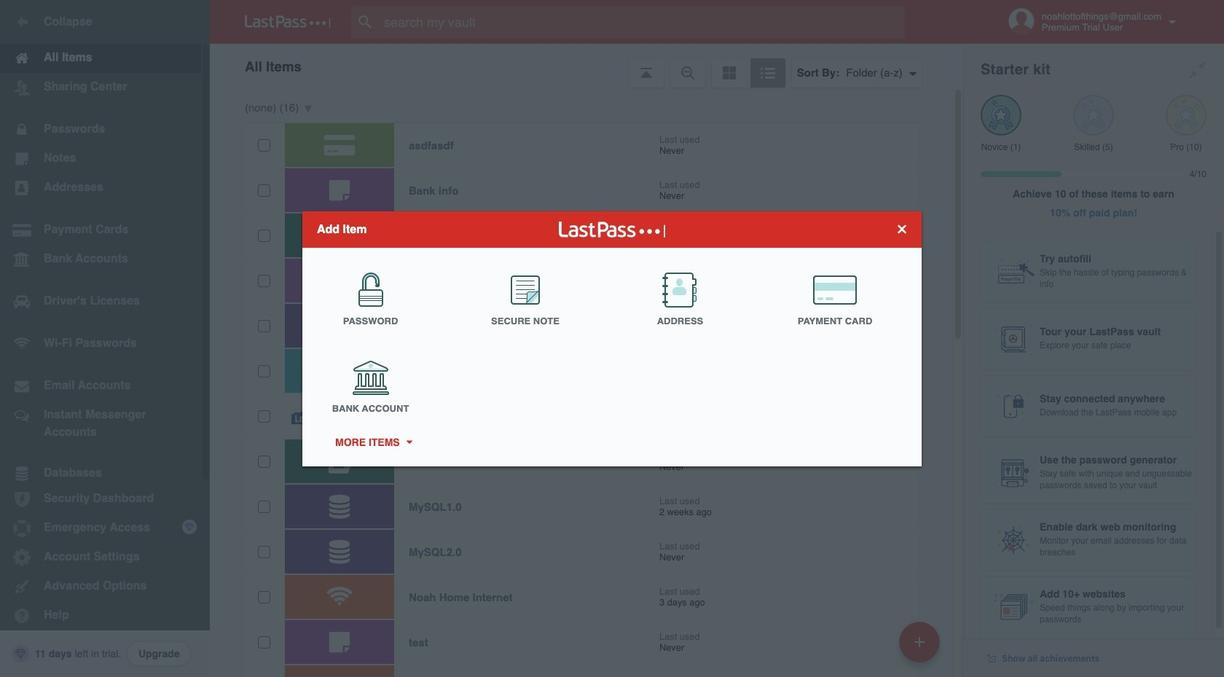 Task type: describe. For each thing, give the bounding box(es) containing it.
new item navigation
[[895, 618, 949, 677]]

Search search field
[[351, 6, 934, 38]]

search my vault text field
[[351, 6, 934, 38]]



Task type: locate. For each thing, give the bounding box(es) containing it.
new item image
[[915, 637, 925, 647]]

main navigation navigation
[[0, 0, 210, 677]]

caret right image
[[404, 440, 414, 444]]

vault options navigation
[[210, 44, 964, 87]]

lastpass image
[[245, 15, 331, 28]]

dialog
[[303, 211, 922, 466]]



Task type: vqa. For each thing, say whether or not it's contained in the screenshot.
the Vault options navigation
yes



